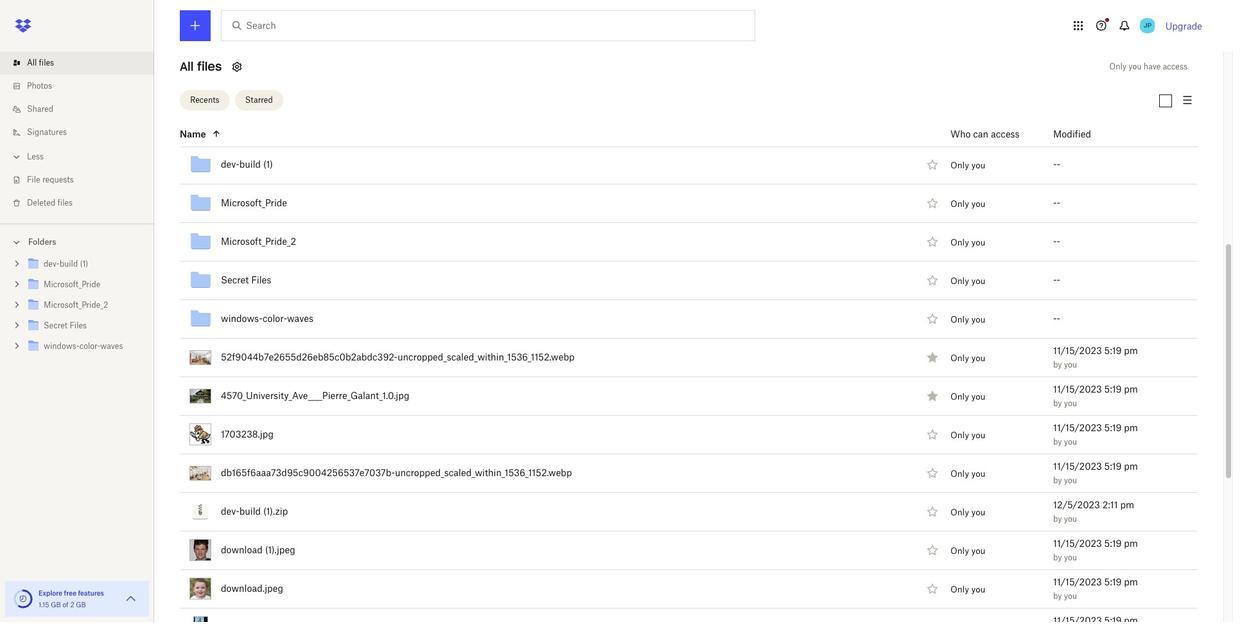 Task type: vqa. For each thing, say whether or not it's contained in the screenshot.
'Set'
no



Task type: locate. For each thing, give the bounding box(es) containing it.
table
[[152, 121, 1199, 622]]

1 horizontal spatial windows-
[[221, 313, 263, 324]]

secret inside group
[[44, 321, 68, 330]]

4570_university_ave____pierre_galant_1.0.jpg link
[[221, 388, 410, 404]]

db165f6aaa73d95c9004256537e7037b-uncropped_scaled_within_1536_1152.webp link
[[221, 465, 572, 481]]

only inside name db165f6aaa73d95c9004256537e7037b-uncropped_scaled_within_1536_1152.webp, modified 11/15/2023 5:19 pm, 'element'
[[951, 469, 970, 479]]

11/15/2023 inside 'element'
[[1054, 461, 1103, 472]]

only you inside name 52f9044b7e2655d26eb85c0b2abdc392-uncropped_scaled_within_1536_1152.webp, modified 11/15/2023 5:19 pm, element
[[951, 353, 986, 363]]

5 11/15/2023 5:19 pm by you from the top
[[1054, 538, 1139, 562]]

microsoft_pride link inside group
[[26, 276, 144, 294]]

1 vertical spatial color-
[[79, 341, 100, 351]]

only you for 1703238.jpg
[[951, 430, 986, 440]]

(1)
[[263, 159, 273, 170], [80, 259, 88, 269]]

quota usage element
[[13, 589, 33, 609]]

3 11/15/2023 from the top
[[1054, 422, 1103, 433]]

you
[[1129, 62, 1142, 71], [972, 160, 986, 171], [972, 199, 986, 209], [972, 237, 986, 248], [972, 276, 986, 286], [972, 314, 986, 325], [972, 353, 986, 363], [1065, 360, 1078, 370], [972, 392, 986, 402], [1065, 398, 1078, 408], [972, 430, 986, 440], [1065, 437, 1078, 447], [972, 469, 986, 479], [1065, 476, 1078, 485], [972, 507, 986, 518], [1065, 514, 1078, 524], [972, 546, 986, 556], [1065, 553, 1078, 562], [972, 584, 986, 595], [1065, 591, 1078, 601]]

all up recents
[[180, 59, 194, 74]]

gb left of
[[51, 601, 61, 609]]

dev-build (1) link inside name dev-build (1), modified 12/5/2023 2:18 pm, 'element'
[[221, 157, 273, 172]]

waves
[[287, 313, 314, 324], [100, 341, 123, 351]]

only you inside name microsoft_pride, modified 12/5/2023 2:15 pm, element
[[951, 199, 986, 209]]

name microsoft_pride_2, modified 12/5/2023 2:20 pm, element
[[152, 223, 1199, 261]]

files inside group
[[70, 321, 87, 330]]

access inside table
[[992, 128, 1020, 139]]

name 1703238.jpg, modified 11/15/2023 5:19 pm, element
[[152, 416, 1199, 454]]

1 horizontal spatial windows-color-waves link
[[221, 311, 314, 327]]

build for name dev-build (1).zip, modified 12/5/2023 2:11 pm, element
[[240, 506, 261, 517]]

files
[[39, 58, 54, 67], [197, 59, 222, 74], [58, 198, 73, 208]]

upgrade
[[1166, 20, 1203, 31]]

add to starred image
[[925, 157, 941, 172], [925, 234, 941, 249], [925, 311, 941, 327], [925, 542, 941, 558]]

1 vertical spatial waves
[[100, 341, 123, 351]]

windows-color-waves inside "element"
[[221, 313, 314, 324]]

1 horizontal spatial microsoft_pride_2
[[221, 236, 296, 247]]

1 horizontal spatial (1)
[[263, 159, 273, 170]]

color- inside "element"
[[263, 313, 287, 324]]

group
[[0, 251, 154, 366]]

waves inside group
[[100, 341, 123, 351]]

1 horizontal spatial microsoft_pride_2 link
[[221, 234, 296, 249]]

1 vertical spatial uncropped_scaled_within_1536_1152.webp
[[395, 467, 572, 478]]

2 by from the top
[[1054, 398, 1063, 408]]

add to starred image inside name windows-color-waves, modified 12/5/2023 2:19 pm, "element"
[[925, 311, 941, 327]]

secret inside the name secret files, modified 11/21/2023 1:55 pm, element
[[221, 274, 249, 285]]

color-
[[263, 313, 287, 324], [79, 341, 100, 351]]

by inside name download.jpeg, modified 11/15/2023 5:19 pm, element
[[1054, 591, 1063, 601]]

name button
[[180, 126, 920, 142]]

1 vertical spatial microsoft_pride_2
[[44, 300, 108, 310]]

by for 1703238.jpg
[[1054, 437, 1063, 447]]

only inside name 52f9044b7e2655d26eb85c0b2abdc392-uncropped_scaled_within_1536_1152.webp, modified 11/15/2023 5:19 pm, element
[[951, 353, 970, 363]]

only inside name download (1).jpeg, modified 11/15/2023 5:19 pm, element
[[951, 546, 970, 556]]

dropbox image
[[10, 13, 36, 39]]

only you inside name db165f6aaa73d95c9004256537e7037b-uncropped_scaled_within_1536_1152.webp, modified 11/15/2023 5:19 pm, 'element'
[[951, 469, 986, 479]]

5:19
[[1105, 345, 1122, 356], [1105, 384, 1122, 395], [1105, 422, 1122, 433], [1105, 461, 1122, 472], [1105, 538, 1122, 549], [1105, 576, 1122, 587]]

uncropped_scaled_within_1536_1152.webp
[[398, 352, 575, 362], [395, 467, 572, 478]]

11/15/2023 5:19 pm by you for 52f9044b7e2655d26eb85c0b2abdc392-uncropped_scaled_within_1536_1152.webp
[[1054, 345, 1139, 370]]

1 horizontal spatial dev-build (1)
[[221, 159, 273, 170]]

only you for download.jpeg
[[951, 584, 986, 595]]

5:19 inside 'element'
[[1105, 461, 1122, 472]]

file requests link
[[10, 168, 154, 192]]

modified
[[1054, 128, 1092, 139]]

0 horizontal spatial dev-build (1)
[[44, 259, 88, 269]]

microsoft_pride_2 link
[[221, 234, 296, 249], [26, 297, 144, 314]]

only inside name windows-color-waves, modified 12/5/2023 2:19 pm, "element"
[[951, 314, 970, 325]]

only you button for secret files
[[951, 276, 986, 286]]

11/15/2023 5:19 pm by you inside name db165f6aaa73d95c9004256537e7037b-uncropped_scaled_within_1536_1152.webp, modified 11/15/2023 5:19 pm, 'element'
[[1054, 461, 1139, 485]]

microsoft_pride inside table
[[221, 197, 287, 208]]

db165f6aaa73d95c9004256537e7037b-
[[221, 467, 395, 478]]

only inside name microsoft_pride, modified 12/5/2023 2:15 pm, element
[[951, 199, 970, 209]]

7 by from the top
[[1054, 591, 1063, 601]]

11/15/2023 for 52f9044b7e2655d26eb85c0b2abdc392-uncropped_scaled_within_1536_1152.webp
[[1054, 345, 1103, 356]]

0 vertical spatial access
[[1164, 62, 1188, 71]]

by
[[1054, 360, 1063, 370], [1054, 398, 1063, 408], [1054, 437, 1063, 447], [1054, 476, 1063, 485], [1054, 514, 1063, 524], [1054, 553, 1063, 562], [1054, 591, 1063, 601]]

1 vertical spatial windows-
[[44, 341, 79, 351]]

files up "photos" at the left top of page
[[39, 58, 54, 67]]

uncropped_scaled_within_1536_1152.webp inside 'element'
[[395, 467, 572, 478]]

11/15/2023 5:19 pm by you inside name download.jpeg, modified 11/15/2023 5:19 pm, element
[[1054, 576, 1139, 601]]

name windows-color-waves, modified 12/5/2023 2:19 pm, element
[[152, 300, 1199, 338]]

-- for color-
[[1054, 313, 1061, 324]]

only you for db165f6aaa73d95c9004256537e7037b-uncropped_scaled_within_1536_1152.webp
[[951, 469, 986, 479]]

1 horizontal spatial secret
[[221, 274, 249, 285]]

by inside name 52f9044b7e2655d26eb85c0b2abdc392-uncropped_scaled_within_1536_1152.webp, modified 11/15/2023 5:19 pm, element
[[1054, 360, 1063, 370]]

list
[[0, 44, 154, 224]]

only you button inside name db165f6aaa73d95c9004256537e7037b-uncropped_scaled_within_1536_1152.webp, modified 11/15/2023 5:19 pm, 'element'
[[951, 469, 986, 479]]

11/15/2023 5:19 pm by you for download (1).jpeg
[[1054, 538, 1139, 562]]

only you button inside name 1703238.jpg, modified 11/15/2023 5:19 pm, element
[[951, 430, 986, 440]]

1 vertical spatial dev-build (1) link
[[26, 256, 144, 273]]

secret
[[221, 274, 249, 285], [44, 321, 68, 330]]

1 horizontal spatial access
[[1164, 62, 1188, 71]]

1 vertical spatial windows-color-waves link
[[26, 338, 144, 355]]

1 add to starred image from the top
[[925, 157, 941, 172]]

download
[[221, 544, 263, 555]]

11/15/2023 5:19 pm by you for 4570_university_ave____pierre_galant_1.0.jpg
[[1054, 384, 1139, 408]]

only you button inside name microsoft_pride_2, modified 12/5/2023 2:20 pm, element
[[951, 237, 986, 248]]

add to starred image inside name microsoft_pride, modified 12/5/2023 2:15 pm, element
[[925, 195, 941, 211]]

only you inside name windows-color-waves, modified 12/5/2023 2:19 pm, "element"
[[951, 314, 986, 325]]

microsoft_pride_2
[[221, 236, 296, 247], [44, 300, 108, 310]]

11 only you button from the top
[[951, 546, 986, 556]]

less
[[27, 152, 44, 161]]

0 vertical spatial windows-color-waves
[[221, 313, 314, 324]]

(1).jpeg
[[265, 544, 295, 555]]

12 only you button from the top
[[951, 584, 986, 595]]

12 only you from the top
[[951, 584, 986, 595]]

4 add to starred image from the top
[[925, 465, 941, 481]]

0 vertical spatial waves
[[287, 313, 314, 324]]

only you button inside name 52f9044b7e2655d26eb85c0b2abdc392-uncropped_scaled_within_1536_1152.webp, modified 11/15/2023 5:19 pm, element
[[951, 353, 986, 363]]

name 52f9044b7e2655d26eb85c0b2abdc392-uncropped_scaled_within_1536_1152.webp, modified 11/15/2023 5:19 pm, element
[[152, 338, 1199, 377]]

only you
[[951, 160, 986, 171], [951, 199, 986, 209], [951, 237, 986, 248], [951, 276, 986, 286], [951, 314, 986, 325], [951, 353, 986, 363], [951, 392, 986, 402], [951, 430, 986, 440], [951, 469, 986, 479], [951, 507, 986, 518], [951, 546, 986, 556], [951, 584, 986, 595]]

1 horizontal spatial windows-color-waves
[[221, 313, 314, 324]]

5 by from the top
[[1054, 514, 1063, 524]]

by inside name 1703238.jpg, modified 11/15/2023 5:19 pm, element
[[1054, 437, 1063, 447]]

only inside name 4570_university_ave____pierre_galant_1.0.jpg, modified 11/15/2023 5:19 pm, element
[[951, 392, 970, 402]]

0 horizontal spatial microsoft_pride_2 link
[[26, 297, 144, 314]]

windows-
[[221, 313, 263, 324], [44, 341, 79, 351]]

1 horizontal spatial color-
[[263, 313, 287, 324]]

modified button
[[1054, 126, 1125, 142]]

explore free features 1.15 gb of 2 gb
[[39, 589, 104, 609]]

1 -- from the top
[[1054, 159, 1061, 170]]

pm for dev-build (1).zip
[[1121, 499, 1135, 510]]

1 vertical spatial windows-color-waves
[[44, 341, 123, 351]]

5 11/15/2023 from the top
[[1054, 538, 1103, 549]]

windows-color-waves link
[[221, 311, 314, 327], [26, 338, 144, 355]]

free
[[64, 589, 76, 597]]

2 -- from the top
[[1054, 197, 1061, 208]]

dev- inside 'element'
[[221, 159, 240, 170]]

-- inside name windows-color-waves, modified 12/5/2023 2:19 pm, "element"
[[1054, 313, 1061, 324]]

1 vertical spatial secret
[[44, 321, 68, 330]]

files
[[251, 274, 271, 285], [70, 321, 87, 330]]

0 vertical spatial (1)
[[263, 159, 273, 170]]

2 11/15/2023 from the top
[[1054, 384, 1103, 395]]

only you button for windows-color-waves
[[951, 314, 986, 325]]

only you button
[[951, 160, 986, 171], [951, 199, 986, 209], [951, 237, 986, 248], [951, 276, 986, 286], [951, 314, 986, 325], [951, 353, 986, 363], [951, 392, 986, 402], [951, 430, 986, 440], [951, 469, 986, 479], [951, 507, 986, 518], [951, 546, 986, 556], [951, 584, 986, 595]]

dev-build (1)
[[221, 159, 273, 170], [44, 259, 88, 269]]

files for deleted files link
[[58, 198, 73, 208]]

only you button inside the name secret files, modified 11/21/2023 1:55 pm, element
[[951, 276, 986, 286]]

only for windows-color-waves
[[951, 314, 970, 325]]

3 -- from the top
[[1054, 236, 1061, 247]]

table containing name
[[152, 121, 1199, 622]]

2 gb from the left
[[76, 601, 86, 609]]

only you button inside name dev-build (1), modified 12/5/2023 2:18 pm, 'element'
[[951, 160, 986, 171]]

11/15/2023 for db165f6aaa73d95c9004256537e7037b-uncropped_scaled_within_1536_1152.webp
[[1054, 461, 1103, 472]]

4 add to starred image from the top
[[925, 542, 941, 558]]

add to starred image for build
[[925, 157, 941, 172]]

only you button inside name download (1).jpeg, modified 11/15/2023 5:19 pm, element
[[951, 546, 986, 556]]

12/5/2023
[[1054, 499, 1101, 510]]

files right deleted
[[58, 198, 73, 208]]

0 horizontal spatial all files
[[27, 58, 54, 67]]

add to starred image for secret files
[[925, 273, 941, 288]]

access right can
[[992, 128, 1020, 139]]

files for all files link
[[39, 58, 54, 67]]

pm
[[1125, 345, 1139, 356], [1125, 384, 1139, 395], [1125, 422, 1139, 433], [1125, 461, 1139, 472], [1121, 499, 1135, 510], [1125, 538, 1139, 549], [1125, 576, 1139, 587]]

10 only you from the top
[[951, 507, 986, 518]]

0 horizontal spatial windows-
[[44, 341, 79, 351]]

secret files link
[[221, 273, 271, 288], [26, 317, 144, 335]]

1 horizontal spatial gb
[[76, 601, 86, 609]]

list containing all files
[[0, 44, 154, 224]]

1 by from the top
[[1054, 360, 1063, 370]]

8 only you button from the top
[[951, 430, 986, 440]]

0 vertical spatial windows-color-waves link
[[221, 311, 314, 327]]

/4570_university_ave____pierre_galant_1.0.jpg image
[[190, 389, 211, 403]]

dev-
[[221, 159, 240, 170], [44, 259, 60, 269], [221, 506, 240, 517]]

by inside name download (1).jpeg, modified 11/15/2023 5:19 pm, element
[[1054, 553, 1063, 562]]

1 horizontal spatial dev-build (1) link
[[221, 157, 273, 172]]

add to starred image
[[925, 195, 941, 211], [925, 273, 941, 288], [925, 427, 941, 442], [925, 465, 941, 481], [925, 504, 941, 519], [925, 581, 941, 596]]

0 horizontal spatial microsoft_pride_2
[[44, 300, 108, 310]]

by inside "12/5/2023 2:11 pm by you"
[[1054, 514, 1063, 524]]

7 only you button from the top
[[951, 392, 986, 402]]

add to starred image for (1).jpeg
[[925, 542, 941, 558]]

-
[[1054, 159, 1058, 170], [1057, 159, 1061, 170], [1054, 197, 1058, 208], [1057, 197, 1061, 208], [1054, 236, 1058, 247], [1057, 236, 1061, 247], [1054, 274, 1058, 285], [1057, 274, 1061, 285], [1054, 313, 1058, 324], [1057, 313, 1061, 324]]

0 vertical spatial uncropped_scaled_within_1536_1152.webp
[[398, 352, 575, 362]]

11/15/2023 5:19 pm by you inside name 1703238.jpg, modified 11/15/2023 5:19 pm, element
[[1054, 422, 1139, 447]]

files inside table
[[251, 274, 271, 285]]

1 vertical spatial microsoft_pride
[[44, 280, 100, 289]]

pm for download.jpeg
[[1125, 576, 1139, 587]]

only for download (1).jpeg
[[951, 546, 970, 556]]

4 -- from the top
[[1054, 274, 1061, 285]]

files inside list item
[[39, 58, 54, 67]]

9 only you from the top
[[951, 469, 986, 479]]

Search in folder "Dropbox" text field
[[246, 19, 729, 33]]

0 vertical spatial dev-build (1) link
[[221, 157, 273, 172]]

photos
[[27, 81, 52, 91]]

11 only you from the top
[[951, 546, 986, 556]]

only for secret files
[[951, 276, 970, 286]]

only you button inside name 4570_university_ave____pierre_galant_1.0.jpg, modified 11/15/2023 5:19 pm, element
[[951, 392, 986, 402]]

you inside name dev-build (1), modified 12/5/2023 2:18 pm, 'element'
[[972, 160, 986, 171]]

6 5:19 from the top
[[1105, 576, 1122, 587]]

6 only you from the top
[[951, 353, 986, 363]]

by inside name db165f6aaa73d95c9004256537e7037b-uncropped_scaled_within_1536_1152.webp, modified 11/15/2023 5:19 pm, 'element'
[[1054, 476, 1063, 485]]

1 5:19 from the top
[[1105, 345, 1122, 356]]

1 11/15/2023 from the top
[[1054, 345, 1103, 356]]

who can access
[[951, 128, 1020, 139]]

0 vertical spatial dev-
[[221, 159, 240, 170]]

0 vertical spatial microsoft_pride_2 link
[[221, 234, 296, 249]]

build
[[240, 159, 261, 170], [60, 259, 78, 269], [240, 506, 261, 517]]

add to starred image for db165f6aaa73d95c9004256537e7037b-uncropped_scaled_within_1536_1152.webp
[[925, 465, 941, 481]]

7 only you from the top
[[951, 392, 986, 402]]

only you inside name dev-build (1).zip, modified 12/5/2023 2:11 pm, element
[[951, 507, 986, 518]]

1 vertical spatial files
[[70, 321, 87, 330]]

0 horizontal spatial microsoft_pride link
[[26, 276, 144, 294]]

remove from starred image
[[925, 388, 941, 404]]

0 horizontal spatial windows-color-waves
[[44, 341, 123, 351]]

name inflatable-pants-today-inline-200227-5.webp, modified 11/15/2023 5:19 pm, element
[[152, 608, 1199, 622]]

1 vertical spatial dev-build (1)
[[44, 259, 88, 269]]

download.jpeg link
[[221, 581, 283, 596]]

--
[[1054, 159, 1061, 170], [1054, 197, 1061, 208], [1054, 236, 1061, 247], [1054, 274, 1061, 285], [1054, 313, 1061, 324]]

-- inside name microsoft_pride, modified 12/5/2023 2:15 pm, element
[[1054, 197, 1061, 208]]

4 only you button from the top
[[951, 276, 986, 286]]

4 11/15/2023 from the top
[[1054, 461, 1103, 472]]

0 horizontal spatial access
[[992, 128, 1020, 139]]

52f9044b7e2655d26eb85c0b2abdc392-uncropped_scaled_within_1536_1152.webp
[[221, 352, 575, 362]]

dev- for name dev-build (1).zip, modified 12/5/2023 2:11 pm, element
[[221, 506, 240, 517]]

11/15/2023 for download.jpeg
[[1054, 576, 1103, 587]]

5 only you from the top
[[951, 314, 986, 325]]

0 vertical spatial build
[[240, 159, 261, 170]]

6 only you button from the top
[[951, 353, 986, 363]]

0 horizontal spatial all
[[27, 58, 37, 67]]

all
[[27, 58, 37, 67], [180, 59, 194, 74]]

only for 4570_university_ave____pierre_galant_1.0.jpg
[[951, 392, 970, 402]]

only you inside name 1703238.jpg, modified 11/15/2023 5:19 pm, element
[[951, 430, 986, 440]]

only
[[1110, 62, 1127, 71], [951, 160, 970, 171], [951, 199, 970, 209], [951, 237, 970, 248], [951, 276, 970, 286], [951, 314, 970, 325], [951, 353, 970, 363], [951, 392, 970, 402], [951, 430, 970, 440], [951, 469, 970, 479], [951, 507, 970, 518], [951, 546, 970, 556], [951, 584, 970, 595]]

11/15/2023 5:19 pm by you inside name 52f9044b7e2655d26eb85c0b2abdc392-uncropped_scaled_within_1536_1152.webp, modified 11/15/2023 5:19 pm, element
[[1054, 345, 1139, 370]]

0 vertical spatial dev-build (1)
[[221, 159, 273, 170]]

dev-build (1) inside 'element'
[[221, 159, 273, 170]]

by for download.jpeg
[[1054, 591, 1063, 601]]

1 only you from the top
[[951, 160, 986, 171]]

all files link
[[10, 51, 154, 75]]

all files up "photos" at the left top of page
[[27, 58, 54, 67]]

dev-build (1).zip
[[221, 506, 288, 517]]

0 horizontal spatial windows-color-waves link
[[26, 338, 144, 355]]

3 only you button from the top
[[951, 237, 986, 248]]

0 vertical spatial microsoft_pride_2
[[221, 236, 296, 247]]

0 horizontal spatial secret
[[44, 321, 68, 330]]

microsoft_pride link
[[221, 195, 287, 211], [26, 276, 144, 294]]

deleted files link
[[10, 192, 154, 215]]

2 vertical spatial build
[[240, 506, 261, 517]]

0 horizontal spatial gb
[[51, 601, 61, 609]]

jp button
[[1138, 15, 1158, 36]]

access
[[1164, 62, 1188, 71], [992, 128, 1020, 139]]

-- inside the name secret files, modified 11/21/2023 1:55 pm, element
[[1054, 274, 1061, 285]]

files left "folder settings" icon
[[197, 59, 222, 74]]

2 add to starred image from the top
[[925, 273, 941, 288]]

1 vertical spatial build
[[60, 259, 78, 269]]

1 horizontal spatial waves
[[287, 313, 314, 324]]

2 vertical spatial dev-
[[221, 506, 240, 517]]

deleted
[[27, 198, 55, 208]]

4 5:19 from the top
[[1105, 461, 1122, 472]]

only you for 4570_university_ave____pierre_galant_1.0.jpg
[[951, 392, 986, 402]]

only inside name dev-build (1), modified 12/5/2023 2:18 pm, 'element'
[[951, 160, 970, 171]]

3 only you from the top
[[951, 237, 986, 248]]

only you for 52f9044b7e2655d26eb85c0b2abdc392-uncropped_scaled_within_1536_1152.webp
[[951, 353, 986, 363]]

0 vertical spatial secret files link
[[221, 273, 271, 288]]

only for download.jpeg
[[951, 584, 970, 595]]

only inside name download.jpeg, modified 11/15/2023 5:19 pm, element
[[951, 584, 970, 595]]

explore
[[39, 589, 62, 597]]

1 vertical spatial dev-
[[44, 259, 60, 269]]

1 11/15/2023 5:19 pm by you from the top
[[1054, 345, 1139, 370]]

5:19 for 1703238.jpg
[[1105, 422, 1122, 433]]

3 by from the top
[[1054, 437, 1063, 447]]

1 horizontal spatial all
[[180, 59, 194, 74]]

1 horizontal spatial files
[[251, 274, 271, 285]]

only inside name dev-build (1).zip, modified 12/5/2023 2:11 pm, element
[[951, 507, 970, 518]]

only for db165f6aaa73d95c9004256537e7037b-uncropped_scaled_within_1536_1152.webp
[[951, 469, 970, 479]]

1 add to starred image from the top
[[925, 195, 941, 211]]

1 only you button from the top
[[951, 160, 986, 171]]

5 only you button from the top
[[951, 314, 986, 325]]

0 vertical spatial files
[[251, 274, 271, 285]]

6 add to starred image from the top
[[925, 581, 941, 596]]

dev-build (1) link
[[221, 157, 273, 172], [26, 256, 144, 273]]

starred button
[[235, 90, 283, 111]]

1 vertical spatial secret files link
[[26, 317, 144, 335]]

0 horizontal spatial files
[[70, 321, 87, 330]]

1 horizontal spatial files
[[58, 198, 73, 208]]

5:19 for download (1).jpeg
[[1105, 538, 1122, 549]]

11/15/2023 5:19 pm by you
[[1054, 345, 1139, 370], [1054, 384, 1139, 408], [1054, 422, 1139, 447], [1054, 461, 1139, 485], [1054, 538, 1139, 562], [1054, 576, 1139, 601]]

1 vertical spatial secret files
[[44, 321, 87, 330]]

only you inside name download (1).jpeg, modified 11/15/2023 5:19 pm, element
[[951, 546, 986, 556]]

add to starred image for dev-build (1).zip
[[925, 504, 941, 519]]

all files
[[27, 58, 54, 67], [180, 59, 222, 74]]

0 horizontal spatial microsoft_pride
[[44, 280, 100, 289]]

name 4570_university_ave____pierre_galant_1.0.jpg, modified 11/15/2023 5:19 pm, element
[[152, 377, 1199, 416]]

1 horizontal spatial all files
[[180, 59, 222, 74]]

only you button inside name download.jpeg, modified 11/15/2023 5:19 pm, element
[[951, 584, 986, 595]]

by inside name 4570_university_ave____pierre_galant_1.0.jpg, modified 11/15/2023 5:19 pm, element
[[1054, 398, 1063, 408]]

11/15/2023
[[1054, 345, 1103, 356], [1054, 384, 1103, 395], [1054, 422, 1103, 433], [1054, 461, 1103, 472], [1054, 538, 1103, 549], [1054, 576, 1103, 587]]

2 only you from the top
[[951, 199, 986, 209]]

0 vertical spatial microsoft_pride link
[[221, 195, 287, 211]]

3 5:19 from the top
[[1105, 422, 1122, 433]]

0 vertical spatial microsoft_pride
[[221, 197, 287, 208]]

2 add to starred image from the top
[[925, 234, 941, 249]]

build inside 'element'
[[240, 159, 261, 170]]

add to starred image inside name dev-build (1), modified 12/5/2023 2:18 pm, 'element'
[[925, 157, 941, 172]]

8 only you from the top
[[951, 430, 986, 440]]

11/15/2023 5:19 pm by you inside name download (1).jpeg, modified 11/15/2023 5:19 pm, element
[[1054, 538, 1139, 562]]

5 -- from the top
[[1054, 313, 1061, 324]]

only for dev-build (1)
[[951, 160, 970, 171]]

only you inside name 4570_university_ave____pierre_galant_1.0.jpg, modified 11/15/2023 5:19 pm, element
[[951, 392, 986, 402]]

only you for download (1).jpeg
[[951, 546, 986, 556]]

2 5:19 from the top
[[1105, 384, 1122, 395]]

0 vertical spatial secret
[[221, 274, 249, 285]]

add to starred image inside name download (1).jpeg, modified 11/15/2023 5:19 pm, element
[[925, 542, 941, 558]]

4 11/15/2023 5:19 pm by you from the top
[[1054, 461, 1139, 485]]

-- for build
[[1054, 159, 1061, 170]]

uncropped_scaled_within_1536_1152.webp for 52f9044b7e2655d26eb85c0b2abdc392-
[[398, 352, 575, 362]]

pm for db165f6aaa73d95c9004256537e7037b-uncropped_scaled_within_1536_1152.webp
[[1125, 461, 1139, 472]]

gb right the 2
[[76, 601, 86, 609]]

0 vertical spatial windows-
[[221, 313, 263, 324]]

11/15/2023 5:19 pm by you inside name 4570_university_ave____pierre_galant_1.0.jpg, modified 11/15/2023 5:19 pm, element
[[1054, 384, 1139, 408]]

6 by from the top
[[1054, 553, 1063, 562]]

0 vertical spatial color-
[[263, 313, 287, 324]]

6 11/15/2023 from the top
[[1054, 576, 1103, 587]]

1 vertical spatial (1)
[[80, 259, 88, 269]]

shared link
[[10, 98, 154, 121]]

5 add to starred image from the top
[[925, 504, 941, 519]]

only you inside name dev-build (1), modified 12/5/2023 2:18 pm, 'element'
[[951, 160, 986, 171]]

only inside name microsoft_pride_2, modified 12/5/2023 2:20 pm, element
[[951, 237, 970, 248]]

pm inside "12/5/2023 2:11 pm by you"
[[1121, 499, 1135, 510]]

only you button inside name dev-build (1).zip, modified 12/5/2023 2:11 pm, element
[[951, 507, 986, 518]]

0 horizontal spatial waves
[[100, 341, 123, 351]]

3 add to starred image from the top
[[925, 427, 941, 442]]

access right have at the top right of page
[[1164, 62, 1188, 71]]

only inside the name secret files, modified 11/21/2023 1:55 pm, element
[[951, 276, 970, 286]]

6 11/15/2023 5:19 pm by you from the top
[[1054, 576, 1139, 601]]

1 horizontal spatial microsoft_pride
[[221, 197, 287, 208]]

9 only you button from the top
[[951, 469, 986, 479]]

2 only you button from the top
[[951, 199, 986, 209]]

add to starred image for microsoft_pride
[[925, 195, 941, 211]]

secret files
[[221, 274, 271, 285], [44, 321, 87, 330]]

4 only you from the top
[[951, 276, 986, 286]]

only you button for dev-build (1)
[[951, 160, 986, 171]]

gb
[[51, 601, 61, 609], [76, 601, 86, 609]]

only you have access
[[1110, 62, 1188, 71]]

only you inside name download.jpeg, modified 11/15/2023 5:19 pm, element
[[951, 584, 986, 595]]

only you button inside name windows-color-waves, modified 12/5/2023 2:19 pm, "element"
[[951, 314, 986, 325]]

1 vertical spatial access
[[992, 128, 1020, 139]]

all files up recents
[[180, 59, 222, 74]]

3 add to starred image from the top
[[925, 311, 941, 327]]

1 horizontal spatial microsoft_pride link
[[221, 195, 287, 211]]

2 11/15/2023 5:19 pm by you from the top
[[1054, 384, 1139, 408]]

add to starred image inside name dev-build (1).zip, modified 12/5/2023 2:11 pm, element
[[925, 504, 941, 519]]

features
[[78, 589, 104, 597]]

windows-color-waves
[[221, 313, 314, 324], [44, 341, 123, 351]]

12/5/2023 2:11 pm by you
[[1054, 499, 1135, 524]]

5 5:19 from the top
[[1105, 538, 1122, 549]]

only you button inside name microsoft_pride, modified 12/5/2023 2:15 pm, element
[[951, 199, 986, 209]]

only you inside the name secret files, modified 11/21/2023 1:55 pm, element
[[951, 276, 986, 286]]

1 horizontal spatial secret files
[[221, 274, 271, 285]]

only you inside name microsoft_pride_2, modified 12/5/2023 2:20 pm, element
[[951, 237, 986, 248]]

0 horizontal spatial files
[[39, 58, 54, 67]]

3 11/15/2023 5:19 pm by you from the top
[[1054, 422, 1139, 447]]

pm inside 'element'
[[1125, 461, 1139, 472]]

4 by from the top
[[1054, 476, 1063, 485]]

10 only you button from the top
[[951, 507, 986, 518]]

only you button for download.jpeg
[[951, 584, 986, 595]]

of
[[63, 601, 69, 609]]

add to starred image inside name db165f6aaa73d95c9004256537e7037b-uncropped_scaled_within_1536_1152.webp, modified 11/15/2023 5:19 pm, 'element'
[[925, 465, 941, 481]]

/download (1).jpeg image
[[190, 539, 211, 561]]

you inside "12/5/2023 2:11 pm by you"
[[1065, 514, 1078, 524]]

only you button for microsoft_pride
[[951, 199, 986, 209]]

group containing dev-build (1)
[[0, 251, 154, 366]]

microsoft_pride
[[221, 197, 287, 208], [44, 280, 100, 289]]

1 vertical spatial microsoft_pride link
[[26, 276, 144, 294]]

all files inside all files link
[[27, 58, 54, 67]]

requests
[[42, 175, 74, 184]]

only inside name 1703238.jpg, modified 11/15/2023 5:19 pm, element
[[951, 430, 970, 440]]

by for db165f6aaa73d95c9004256537e7037b-uncropped_scaled_within_1536_1152.webp
[[1054, 476, 1063, 485]]

/52f9044b7e2655d26eb85c0b2abdc392 uncropped_scaled_within_1536_1152.webp image
[[190, 350, 211, 365]]

add to starred image inside the name secret files, modified 11/21/2023 1:55 pm, element
[[925, 273, 941, 288]]

all up "photos" at the left top of page
[[27, 58, 37, 67]]

-- inside name dev-build (1), modified 12/5/2023 2:18 pm, 'element'
[[1054, 159, 1061, 170]]



Task type: describe. For each thing, give the bounding box(es) containing it.
only you button for microsoft_pride_2
[[951, 237, 986, 248]]

windows-color-waves link inside "element"
[[221, 311, 314, 327]]

microsoft_pride link inside name microsoft_pride, modified 12/5/2023 2:15 pm, element
[[221, 195, 287, 211]]

all inside list item
[[27, 58, 37, 67]]

starred
[[245, 95, 273, 105]]

by for dev-build (1).zip
[[1054, 514, 1063, 524]]

signatures link
[[10, 121, 154, 144]]

folders button
[[0, 232, 154, 251]]

11/15/2023 5:19 pm by you for download.jpeg
[[1054, 576, 1139, 601]]

can
[[974, 128, 989, 139]]

file
[[27, 175, 40, 184]]

(1) inside 'element'
[[263, 159, 273, 170]]

only for microsoft_pride_2
[[951, 237, 970, 248]]

you inside name windows-color-waves, modified 12/5/2023 2:19 pm, "element"
[[972, 314, 986, 325]]

name dev-build (1).zip, modified 12/5/2023 2:11 pm, element
[[152, 493, 1199, 531]]

name download.jpeg, modified 11/15/2023 5:19 pm, element
[[152, 570, 1199, 608]]

db165f6aaa73d95c9004256537e7037b-uncropped_scaled_within_1536_1152.webp
[[221, 467, 572, 478]]

build inside group
[[60, 259, 78, 269]]

signatures
[[27, 127, 67, 137]]

by for download (1).jpeg
[[1054, 553, 1063, 562]]

have
[[1144, 62, 1161, 71]]

only for dev-build (1).zip
[[951, 507, 970, 518]]

dev- for name dev-build (1), modified 12/5/2023 2:18 pm, 'element'
[[221, 159, 240, 170]]

who
[[951, 128, 971, 139]]

only you button for download (1).jpeg
[[951, 546, 986, 556]]

build for name dev-build (1), modified 12/5/2023 2:18 pm, 'element'
[[240, 159, 261, 170]]

jp
[[1144, 21, 1152, 30]]

microsoft_pride inside group
[[44, 280, 100, 289]]

you inside the name secret files, modified 11/21/2023 1:55 pm, element
[[972, 276, 986, 286]]

download (1).jpeg
[[221, 544, 295, 555]]

only you button for db165f6aaa73d95c9004256537e7037b-uncropped_scaled_within_1536_1152.webp
[[951, 469, 986, 479]]

5:19 for download.jpeg
[[1105, 576, 1122, 587]]

11/15/2023 for 4570_university_ave____pierre_galant_1.0.jpg
[[1054, 384, 1103, 395]]

0 horizontal spatial secret files link
[[26, 317, 144, 335]]

by for 52f9044b7e2655d26eb85c0b2abdc392-uncropped_scaled_within_1536_1152.webp
[[1054, 360, 1063, 370]]

pm for 4570_university_ave____pierre_galant_1.0.jpg
[[1125, 384, 1139, 395]]

folder settings image
[[230, 59, 245, 75]]

remove from starred image
[[925, 350, 941, 365]]

pm for 1703238.jpg
[[1125, 422, 1139, 433]]

only for microsoft_pride
[[951, 199, 970, 209]]

1.15
[[39, 601, 49, 609]]

1 gb from the left
[[51, 601, 61, 609]]

pm for download (1).jpeg
[[1125, 538, 1139, 549]]

name dev-build (1), modified 12/5/2023 2:18 pm, element
[[152, 146, 1199, 184]]

2
[[70, 601, 74, 609]]

upgrade link
[[1166, 20, 1203, 31]]

shared
[[27, 104, 53, 114]]

folders
[[28, 237, 56, 247]]

52f9044b7e2655d26eb85c0b2abdc392-uncropped_scaled_within_1536_1152.webp link
[[221, 350, 575, 365]]

0 horizontal spatial (1)
[[80, 259, 88, 269]]

only you button for 1703238.jpg
[[951, 430, 986, 440]]

(1).zip
[[263, 506, 288, 517]]

download (1).jpeg link
[[221, 542, 295, 558]]

1703238.jpg link
[[221, 427, 274, 442]]

all files list item
[[0, 51, 154, 75]]

/download.jpeg image
[[190, 578, 211, 600]]

photos link
[[10, 75, 154, 98]]

-- inside name microsoft_pride_2, modified 12/5/2023 2:20 pm, element
[[1054, 236, 1061, 247]]

0 horizontal spatial color-
[[79, 341, 100, 351]]

name secret files, modified 11/21/2023 1:55 pm, element
[[152, 261, 1199, 300]]

5:19 for 52f9044b7e2655d26eb85c0b2abdc392-uncropped_scaled_within_1536_1152.webp
[[1105, 345, 1122, 356]]

waves inside name windows-color-waves, modified 12/5/2023 2:19 pm, "element"
[[287, 313, 314, 324]]

5:19 for db165f6aaa73d95c9004256537e7037b-uncropped_scaled_within_1536_1152.webp
[[1105, 461, 1122, 472]]

uncropped_scaled_within_1536_1152.webp for db165f6aaa73d95c9004256537e7037b-
[[395, 467, 572, 478]]

1 vertical spatial microsoft_pride_2 link
[[26, 297, 144, 314]]

dev- inside group
[[44, 259, 60, 269]]

less image
[[10, 150, 23, 163]]

5:19 for 4570_university_ave____pierre_galant_1.0.jpg
[[1105, 384, 1122, 395]]

only you button for 4570_university_ave____pierre_galant_1.0.jpg
[[951, 392, 986, 402]]

name download (1).jpeg, modified 11/15/2023 5:19 pm, element
[[152, 531, 1199, 570]]

11/15/2023 5:19 pm by you for 1703238.jpg
[[1054, 422, 1139, 447]]

2 horizontal spatial files
[[197, 59, 222, 74]]

file requests
[[27, 175, 74, 184]]

windows- inside "element"
[[221, 313, 263, 324]]

0 vertical spatial secret files
[[221, 274, 271, 285]]

11/15/2023 for download (1).jpeg
[[1054, 538, 1103, 549]]

0 horizontal spatial dev-build (1) link
[[26, 256, 144, 273]]

0 horizontal spatial secret files
[[44, 321, 87, 330]]

only you for secret files
[[951, 276, 986, 286]]

11/15/2023 5:19 pm by you for db165f6aaa73d95c9004256537e7037b-uncropped_scaled_within_1536_1152.webp
[[1054, 461, 1139, 485]]

only you for microsoft_pride_2
[[951, 237, 986, 248]]

you inside name microsoft_pride_2, modified 12/5/2023 2:20 pm, element
[[972, 237, 986, 248]]

add to starred image inside name microsoft_pride_2, modified 12/5/2023 2:20 pm, element
[[925, 234, 941, 249]]

/1703238.jpg image
[[190, 424, 211, 445]]

add to starred image for 1703238.jpg
[[925, 427, 941, 442]]

only you button for dev-build (1).zip
[[951, 507, 986, 518]]

name db165f6aaa73d95c9004256537e7037b-uncropped_scaled_within_1536_1152.webp, modified 11/15/2023 5:19 pm, element
[[152, 454, 1199, 493]]

windows-color-waves inside group
[[44, 341, 123, 351]]

only you for dev-build (1).zip
[[951, 507, 986, 518]]

1 horizontal spatial secret files link
[[221, 273, 271, 288]]

name microsoft_pride, modified 12/5/2023 2:15 pm, element
[[152, 184, 1199, 223]]

dev-build (1).zip link
[[221, 504, 288, 519]]

only you for dev-build (1)
[[951, 160, 986, 171]]

by for 4570_university_ave____pierre_galant_1.0.jpg
[[1054, 398, 1063, 408]]

1703238.jpg
[[221, 429, 274, 440]]

name
[[180, 128, 206, 139]]

11/15/2023 for 1703238.jpg
[[1054, 422, 1103, 433]]

only you for microsoft_pride
[[951, 199, 986, 209]]

only for 52f9044b7e2655d26eb85c0b2abdc392-uncropped_scaled_within_1536_1152.webp
[[951, 353, 970, 363]]

add to starred image for color-
[[925, 311, 941, 327]]

52f9044b7e2655d26eb85c0b2abdc392-
[[221, 352, 398, 362]]

recents
[[190, 95, 220, 105]]

4570_university_ave____pierre_galant_1.0.jpg
[[221, 390, 410, 401]]

recents button
[[180, 90, 230, 111]]

-- for files
[[1054, 274, 1061, 285]]

only you for windows-color-waves
[[951, 314, 986, 325]]

only for 1703238.jpg
[[951, 430, 970, 440]]

deleted files
[[27, 198, 73, 208]]

you inside name microsoft_pride, modified 12/5/2023 2:15 pm, element
[[972, 199, 986, 209]]

2:11
[[1103, 499, 1119, 510]]

add to starred image for download.jpeg
[[925, 581, 941, 596]]

only you button for 52f9044b7e2655d26eb85c0b2abdc392-uncropped_scaled_within_1536_1152.webp
[[951, 353, 986, 363]]

download.jpeg
[[221, 583, 283, 594]]

pm for 52f9044b7e2655d26eb85c0b2abdc392-uncropped_scaled_within_1536_1152.webp
[[1125, 345, 1139, 356]]

/db165f6aaa73d95c9004256537e7037b uncropped_scaled_within_1536_1152.webp image
[[190, 466, 211, 480]]

/inflatable pants today inline 200227 5.webp image
[[193, 616, 208, 622]]



